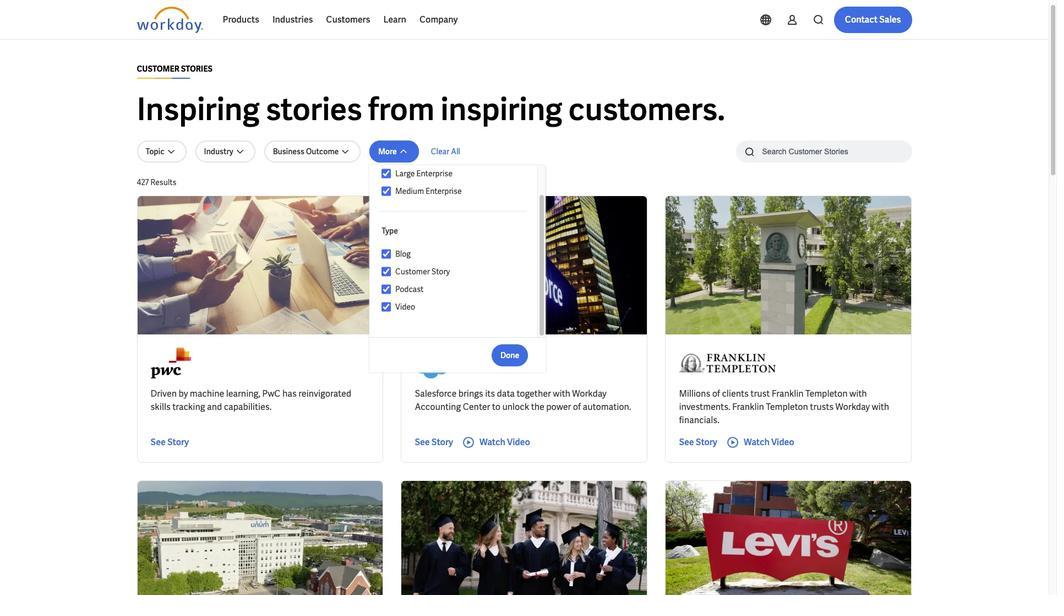 Task type: locate. For each thing, give the bounding box(es) containing it.
video down unlock
[[507, 436, 530, 448]]

watch video link down to
[[462, 436, 530, 449]]

1 horizontal spatial see
[[415, 436, 430, 448]]

of right power
[[574, 401, 581, 413]]

enterprise down large enterprise link
[[426, 186, 462, 196]]

stories
[[266, 89, 362, 129]]

watch video down the millions of clients trust franklin templeton with investments. franklin templeton trusts workday with financials.
[[744, 436, 795, 448]]

business outcome button
[[264, 141, 361, 163]]

customer stories
[[137, 64, 213, 74]]

learn button
[[377, 7, 413, 33]]

0 vertical spatial templeton
[[806, 388, 848, 399]]

watch video link
[[462, 436, 530, 449], [727, 436, 795, 449]]

0 vertical spatial franklin
[[772, 388, 804, 399]]

1 horizontal spatial workday
[[836, 401, 871, 413]]

2 see story link from the left
[[415, 436, 453, 449]]

3 see story from the left
[[680, 436, 718, 448]]

0 horizontal spatial of
[[574, 401, 581, 413]]

1 horizontal spatial watch video link
[[727, 436, 795, 449]]

together
[[517, 388, 551, 399]]

3 see from the left
[[680, 436, 695, 448]]

see
[[151, 436, 166, 448], [415, 436, 430, 448], [680, 436, 695, 448]]

medium
[[396, 186, 424, 196]]

0 horizontal spatial watch
[[480, 436, 506, 448]]

video down podcast
[[396, 302, 416, 312]]

see down financials.
[[680, 436, 695, 448]]

watch video link for center
[[462, 436, 530, 449]]

1 watch from the left
[[480, 436, 506, 448]]

see story link for millions of clients trust franklin templeton with investments. franklin templeton trusts workday with financials.
[[680, 436, 718, 449]]

2 horizontal spatial see story link
[[680, 436, 718, 449]]

watch
[[480, 436, 506, 448], [744, 436, 770, 448]]

see story link
[[151, 436, 189, 449], [415, 436, 453, 449], [680, 436, 718, 449]]

1 see from the left
[[151, 436, 166, 448]]

templeton
[[806, 388, 848, 399], [767, 401, 809, 413]]

2 watch video link from the left
[[727, 436, 795, 449]]

customers button
[[320, 7, 377, 33]]

1 vertical spatial franklin
[[733, 401, 765, 413]]

1 horizontal spatial franklin
[[772, 388, 804, 399]]

3 see story link from the left
[[680, 436, 718, 449]]

stories
[[181, 64, 213, 74]]

1 vertical spatial of
[[574, 401, 581, 413]]

story
[[432, 267, 450, 277], [167, 436, 189, 448], [432, 436, 453, 448], [696, 436, 718, 448]]

center
[[463, 401, 491, 413]]

0 vertical spatial enterprise
[[417, 169, 453, 179]]

its
[[486, 388, 495, 399]]

franklin right trust at the right bottom of page
[[772, 388, 804, 399]]

1 horizontal spatial watch video
[[744, 436, 795, 448]]

1 see story link from the left
[[151, 436, 189, 449]]

see down skills on the bottom left
[[151, 436, 166, 448]]

Search Customer Stories text field
[[756, 142, 891, 161]]

427 results
[[137, 177, 177, 187]]

franklin
[[772, 388, 804, 399], [733, 401, 765, 413]]

large enterprise link
[[391, 167, 527, 180]]

story down the accounting
[[432, 436, 453, 448]]

1 horizontal spatial see story link
[[415, 436, 453, 449]]

1 watch video from the left
[[480, 436, 530, 448]]

brings
[[459, 388, 484, 399]]

the
[[532, 401, 545, 413]]

0 horizontal spatial see
[[151, 436, 166, 448]]

blog
[[396, 249, 411, 259]]

workday
[[573, 388, 607, 399], [836, 401, 871, 413]]

1 vertical spatial workday
[[836, 401, 871, 413]]

large
[[396, 169, 415, 179]]

watch for franklin
[[744, 436, 770, 448]]

salesforce brings its data together with workday accounting center to unlock the power of automation.
[[415, 388, 632, 413]]

with inside salesforce brings its data together with workday accounting center to unlock the power of automation.
[[553, 388, 571, 399]]

2 see story from the left
[[415, 436, 453, 448]]

0 vertical spatial of
[[713, 388, 721, 399]]

products button
[[216, 7, 266, 33]]

done
[[501, 350, 520, 360]]

watch down to
[[480, 436, 506, 448]]

pricewaterhousecoopers global licensing services corporation (pwc) image
[[151, 348, 191, 379]]

story down tracking
[[167, 436, 189, 448]]

workday up automation. at the bottom right
[[573, 388, 607, 399]]

with
[[553, 388, 571, 399], [850, 388, 868, 399], [873, 401, 890, 413]]

0 horizontal spatial see story
[[151, 436, 189, 448]]

trust
[[751, 388, 771, 399]]

watch video down to
[[480, 436, 530, 448]]

financials.
[[680, 414, 720, 426]]

watch video link down the millions of clients trust franklin templeton with investments. franklin templeton trusts workday with financials.
[[727, 436, 795, 449]]

large enterprise
[[396, 169, 453, 179]]

of
[[713, 388, 721, 399], [574, 401, 581, 413]]

1 see story from the left
[[151, 436, 189, 448]]

1 horizontal spatial see story
[[415, 436, 453, 448]]

see story link down skills on the bottom left
[[151, 436, 189, 449]]

all
[[451, 147, 461, 156]]

None checkbox
[[382, 249, 391, 259], [382, 267, 391, 277], [382, 284, 391, 294], [382, 302, 391, 312], [382, 249, 391, 259], [382, 267, 391, 277], [382, 284, 391, 294], [382, 302, 391, 312]]

0 horizontal spatial watch video
[[480, 436, 530, 448]]

see down the accounting
[[415, 436, 430, 448]]

see story link down financials.
[[680, 436, 718, 449]]

investments.
[[680, 401, 731, 413]]

inspiring
[[137, 89, 260, 129]]

1 vertical spatial enterprise
[[426, 186, 462, 196]]

2 horizontal spatial see story
[[680, 436, 718, 448]]

more
[[379, 147, 397, 156]]

1 horizontal spatial watch
[[744, 436, 770, 448]]

1 horizontal spatial of
[[713, 388, 721, 399]]

workday right 'trusts'
[[836, 401, 871, 413]]

see story down skills on the bottom left
[[151, 436, 189, 448]]

driven by machine learning, pwc has reinvigorated skills tracking and capabilities.
[[151, 388, 352, 413]]

0 horizontal spatial see story link
[[151, 436, 189, 449]]

1 watch video link from the left
[[462, 436, 530, 449]]

watch down the millions of clients trust franklin templeton with investments. franklin templeton trusts workday with financials.
[[744, 436, 770, 448]]

see story down the accounting
[[415, 436, 453, 448]]

franklin down trust at the right bottom of page
[[733, 401, 765, 413]]

pwc
[[262, 388, 281, 399]]

customers.
[[569, 89, 726, 129]]

0 horizontal spatial workday
[[573, 388, 607, 399]]

enterprise for medium enterprise
[[426, 186, 462, 196]]

business
[[273, 147, 305, 156]]

None checkbox
[[382, 169, 391, 179], [382, 186, 391, 196], [382, 169, 391, 179], [382, 186, 391, 196]]

0 vertical spatial workday
[[573, 388, 607, 399]]

2 watch from the left
[[744, 436, 770, 448]]

of up investments.
[[713, 388, 721, 399]]

story for the see story link associated with salesforce brings its data together with workday accounting center to unlock the power of automation.
[[432, 436, 453, 448]]

medium enterprise
[[396, 186, 462, 196]]

2 horizontal spatial video
[[772, 436, 795, 448]]

contact
[[846, 14, 878, 25]]

see story link down the accounting
[[415, 436, 453, 449]]

company
[[420, 14, 458, 25]]

unlock
[[503, 401, 530, 413]]

1 vertical spatial templeton
[[767, 401, 809, 413]]

industries button
[[266, 7, 320, 33]]

clients
[[723, 388, 749, 399]]

2 watch video from the left
[[744, 436, 795, 448]]

machine
[[190, 388, 224, 399]]

accounting
[[415, 401, 461, 413]]

2 see from the left
[[415, 436, 430, 448]]

watch video
[[480, 436, 530, 448], [744, 436, 795, 448]]

customer story
[[396, 267, 450, 277]]

automation.
[[583, 401, 632, 413]]

watch video link for franklin
[[727, 436, 795, 449]]

0 horizontal spatial franklin
[[733, 401, 765, 413]]

company button
[[413, 7, 465, 33]]

see story for salesforce brings its data together with workday accounting center to unlock the power of automation.
[[415, 436, 453, 448]]

see story
[[151, 436, 189, 448], [415, 436, 453, 448], [680, 436, 718, 448]]

enterprise up medium enterprise on the top of the page
[[417, 169, 453, 179]]

video down the millions of clients trust franklin templeton with investments. franklin templeton trusts workday with financials.
[[772, 436, 795, 448]]

millions
[[680, 388, 711, 399]]

2 horizontal spatial see
[[680, 436, 695, 448]]

templeton down trust at the right bottom of page
[[767, 401, 809, 413]]

story down financials.
[[696, 436, 718, 448]]

from
[[369, 89, 435, 129]]

0 horizontal spatial watch video link
[[462, 436, 530, 449]]

0 horizontal spatial with
[[553, 388, 571, 399]]

done button
[[492, 344, 529, 366]]

see story down financials.
[[680, 436, 718, 448]]

video
[[396, 302, 416, 312], [507, 436, 530, 448], [772, 436, 795, 448]]

see for millions of clients trust franklin templeton with investments. franklin templeton trusts workday with financials.
[[680, 436, 695, 448]]

1 horizontal spatial video
[[507, 436, 530, 448]]

watch for center
[[480, 436, 506, 448]]

templeton up 'trusts'
[[806, 388, 848, 399]]



Task type: vqa. For each thing, say whether or not it's contained in the screenshot.
"Watch Video" link
yes



Task type: describe. For each thing, give the bounding box(es) containing it.
inspiring stories from inspiring customers.
[[137, 89, 726, 129]]

customers
[[326, 14, 371, 25]]

products
[[223, 14, 259, 25]]

franklin templeton companies, llc image
[[680, 348, 777, 379]]

contact sales link
[[835, 7, 913, 33]]

industry button
[[195, 141, 256, 163]]

customer
[[137, 64, 180, 74]]

podcast link
[[391, 283, 527, 296]]

427
[[137, 177, 149, 187]]

salesforce.com image
[[415, 348, 459, 379]]

story for 3rd the see story link from right
[[167, 436, 189, 448]]

trusts
[[811, 401, 834, 413]]

workday inside the millions of clients trust franklin templeton with investments. franklin templeton trusts workday with financials.
[[836, 401, 871, 413]]

clear
[[431, 147, 450, 156]]

watch video for templeton
[[744, 436, 795, 448]]

1 horizontal spatial with
[[850, 388, 868, 399]]

driven
[[151, 388, 177, 399]]

capabilities.
[[224, 401, 272, 413]]

learn
[[384, 14, 407, 25]]

skills
[[151, 401, 171, 413]]

power
[[547, 401, 572, 413]]

video for salesforce brings its data together with workday accounting center to unlock the power of automation.
[[507, 436, 530, 448]]

sales
[[880, 14, 902, 25]]

video for millions of clients trust franklin templeton with investments. franklin templeton trusts workday with financials.
[[772, 436, 795, 448]]

and
[[207, 401, 222, 413]]

customer
[[396, 267, 430, 277]]

business outcome
[[273, 147, 339, 156]]

story for the see story link for millions of clients trust franklin templeton with investments. franklin templeton trusts workday with financials.
[[696, 436, 718, 448]]

millions of clients trust franklin templeton with investments. franklin templeton trusts workday with financials.
[[680, 388, 890, 426]]

see for salesforce brings its data together with workday accounting center to unlock the power of automation.
[[415, 436, 430, 448]]

see story for millions of clients trust franklin templeton with investments. franklin templeton trusts workday with financials.
[[680, 436, 718, 448]]

contact sales
[[846, 14, 902, 25]]

industries
[[273, 14, 313, 25]]

clear all button
[[428, 141, 464, 163]]

0 horizontal spatial video
[[396, 302, 416, 312]]

video link
[[391, 300, 527, 314]]

industry
[[204, 147, 233, 156]]

medium enterprise link
[[391, 185, 527, 198]]

go to the homepage image
[[137, 7, 203, 33]]

more button
[[370, 141, 419, 163]]

clear all
[[431, 147, 461, 156]]

blog link
[[391, 247, 527, 261]]

inspiring
[[441, 89, 563, 129]]

workday inside salesforce brings its data together with workday accounting center to unlock the power of automation.
[[573, 388, 607, 399]]

outcome
[[306, 147, 339, 156]]

results
[[151, 177, 177, 187]]

enterprise for large enterprise
[[417, 169, 453, 179]]

topic
[[146, 147, 165, 156]]

data
[[497, 388, 515, 399]]

by
[[179, 388, 188, 399]]

of inside salesforce brings its data together with workday accounting center to unlock the power of automation.
[[574, 401, 581, 413]]

type
[[382, 226, 398, 236]]

podcast
[[396, 284, 424, 294]]

tracking
[[173, 401, 205, 413]]

reinvigorated
[[299, 388, 352, 399]]

topic button
[[137, 141, 187, 163]]

watch video for to
[[480, 436, 530, 448]]

salesforce
[[415, 388, 457, 399]]

story up podcast link
[[432, 267, 450, 277]]

of inside the millions of clients trust franklin templeton with investments. franklin templeton trusts workday with financials.
[[713, 388, 721, 399]]

see story link for salesforce brings its data together with workday accounting center to unlock the power of automation.
[[415, 436, 453, 449]]

learning,
[[226, 388, 261, 399]]

customer story link
[[391, 265, 527, 278]]

to
[[493, 401, 501, 413]]

has
[[283, 388, 297, 399]]

2 horizontal spatial with
[[873, 401, 890, 413]]



